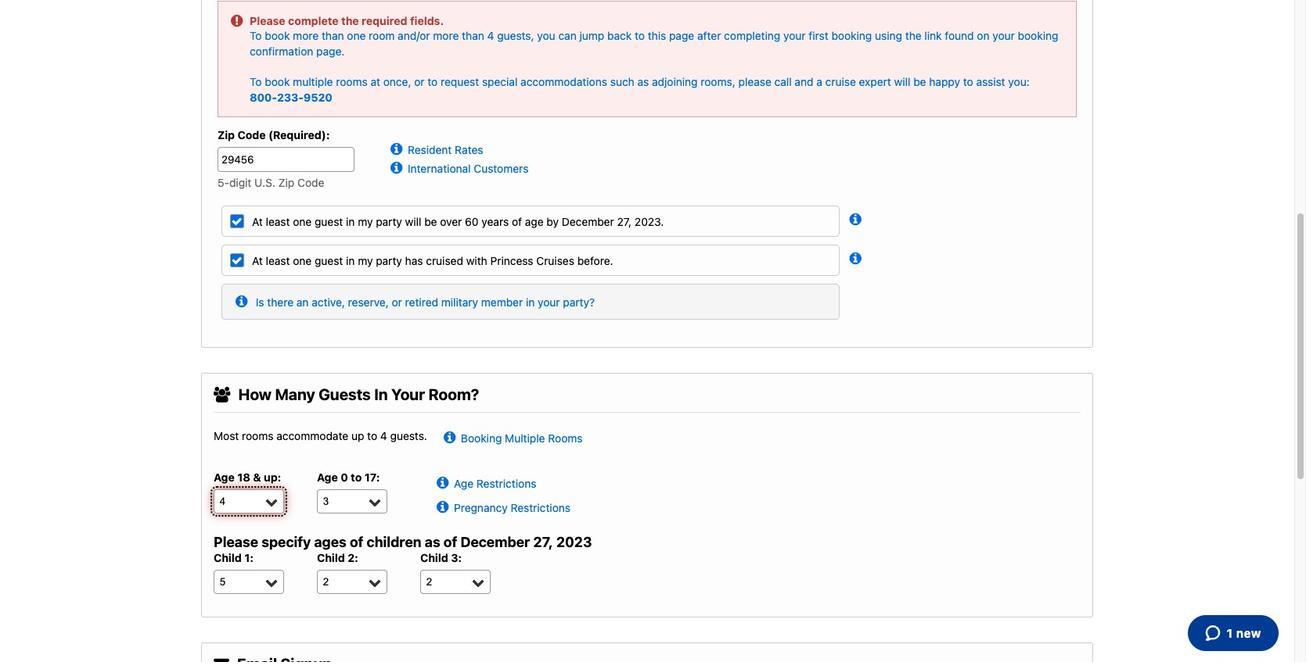 Task type: describe. For each thing, give the bounding box(es) containing it.
this
[[648, 29, 666, 42]]

resident rates link
[[391, 140, 483, 157]]

guests.
[[390, 430, 427, 443]]

1 horizontal spatial as
[[637, 75, 649, 88]]

users image
[[214, 387, 230, 403]]

0 horizontal spatial as
[[425, 534, 440, 551]]

1 booking from the left
[[831, 29, 872, 42]]

child for child 1:
[[214, 552, 242, 565]]

international customers
[[408, 162, 529, 175]]

your for party?
[[538, 296, 560, 309]]

is there an active, reserve, or retired military member in your party? link
[[236, 293, 595, 310]]

in
[[374, 386, 388, 404]]

room
[[369, 29, 395, 42]]

18
[[237, 471, 250, 484]]

member
[[481, 296, 523, 309]]

at for at least one guest in my party has cruised with
[[252, 254, 263, 268]]

1 horizontal spatial december
[[562, 215, 614, 228]]

after
[[697, 29, 721, 42]]

0
[[341, 471, 348, 484]]

guest for has
[[315, 254, 343, 268]]

on
[[977, 29, 990, 42]]

retired
[[405, 296, 438, 309]]

guest for will
[[315, 215, 343, 228]]

found
[[945, 29, 974, 42]]

0 vertical spatial be
[[913, 75, 926, 88]]

booking
[[461, 432, 502, 445]]

age restrictions link
[[437, 474, 536, 492]]

1 vertical spatial december
[[460, 534, 530, 551]]

age for age restrictions
[[454, 478, 474, 491]]

(required):
[[268, 129, 330, 142]]

at least one guest in my party has cruised with princess cruises before.
[[252, 254, 613, 268]]

request
[[441, 75, 479, 88]]

page.
[[316, 45, 345, 58]]

2023
[[556, 534, 592, 551]]

child 1:
[[214, 552, 254, 565]]

book for more
[[265, 29, 290, 42]]

0 vertical spatial the
[[341, 14, 359, 27]]

one for will
[[293, 215, 312, 228]]

1 vertical spatial code
[[297, 176, 324, 189]]

2 than from the left
[[462, 29, 484, 42]]

0 vertical spatial one
[[347, 29, 366, 42]]

at
[[371, 75, 380, 88]]

adjoining
[[652, 75, 698, 88]]

my for has
[[358, 254, 373, 268]]

at least one guest in my party will be over 60 years of age by december 27, 2023.
[[252, 215, 664, 228]]

info circle image for international customers
[[391, 159, 408, 174]]

child 2:
[[317, 552, 358, 565]]

complete
[[288, 14, 339, 27]]

cruise
[[825, 75, 856, 88]]

can
[[558, 29, 577, 42]]

guests,
[[497, 29, 534, 42]]

u.s.
[[254, 176, 275, 189]]

cruises
[[536, 254, 574, 268]]

specify
[[261, 534, 311, 551]]

booking multiple rooms
[[461, 432, 583, 445]]

2:
[[348, 552, 358, 565]]

child for child 3:
[[420, 552, 448, 565]]

0 vertical spatial or
[[414, 75, 425, 88]]

please specify ages of children as of december 27, 2023
[[214, 534, 592, 551]]

1 vertical spatial be
[[424, 215, 437, 228]]

guests
[[319, 386, 371, 404]]

most rooms accommodate up to 4 guests.
[[214, 430, 427, 443]]

to left the request
[[428, 75, 438, 88]]

0 horizontal spatial 4
[[380, 430, 387, 443]]

info circle image for is there an active, reserve, or retired military member in your party? link
[[236, 293, 253, 309]]

rooms,
[[701, 75, 735, 88]]

and
[[795, 75, 813, 88]]

least for at least one guest in my party will be over 60 years of age by december 27, 2023.
[[266, 215, 290, 228]]

age for age 0 to 17:
[[317, 471, 338, 484]]

2 booking from the left
[[1018, 29, 1058, 42]]

please for please complete the required fields.
[[250, 14, 285, 27]]

booking multiple rooms link
[[444, 429, 583, 446]]

0 vertical spatial code
[[238, 129, 266, 142]]

resident rates
[[408, 143, 483, 157]]

once,
[[383, 75, 411, 88]]

before.
[[577, 254, 613, 268]]

princess
[[490, 254, 533, 268]]

1 more from the left
[[293, 29, 319, 42]]

least for at least one guest in my party has cruised with princess cruises before.
[[266, 254, 290, 268]]

to book more than one room and/or more than 4
[[250, 29, 494, 42]]

and/or
[[398, 29, 430, 42]]

pregnancy restrictions link
[[437, 498, 571, 515]]

info circle image for resident rates
[[391, 140, 408, 156]]

1 horizontal spatial 27,
[[617, 215, 632, 228]]

1 than from the left
[[322, 29, 344, 42]]

info circle image for booking multiple rooms
[[444, 429, 461, 444]]

your
[[391, 386, 425, 404]]

such
[[610, 75, 634, 88]]

how many guests in your room?
[[238, 386, 479, 404]]

please for please specify ages of children as of december 27, 2023
[[214, 534, 258, 551]]

is there an active, reserve, or retired military member in your party?
[[256, 296, 595, 309]]

jump
[[580, 29, 604, 42]]

party for will
[[376, 215, 402, 228]]

reserve,
[[348, 296, 389, 309]]

years
[[482, 215, 509, 228]]

9520
[[304, 91, 332, 104]]

1 vertical spatial or
[[392, 296, 402, 309]]

to inside how many guests in your room? group
[[351, 471, 362, 484]]

guests, you can jump back to this page after completing your first booking using the link found on your booking confirmation page.
[[250, 29, 1058, 58]]

age 0 to 17:
[[317, 471, 380, 484]]

is
[[256, 296, 264, 309]]

1 horizontal spatial zip
[[278, 176, 295, 189]]

up
[[351, 430, 364, 443]]

2023.
[[635, 215, 664, 228]]

party for has
[[376, 254, 402, 268]]

first
[[809, 29, 828, 42]]

multiple
[[293, 75, 333, 88]]

confirmation
[[250, 45, 313, 58]]

age restrictions
[[454, 478, 536, 491]]

800-233-9520
[[250, 91, 332, 104]]

a
[[816, 75, 822, 88]]

cruised
[[426, 254, 463, 268]]

how many guests in your room? group
[[214, 471, 420, 525]]

child 3:
[[420, 552, 462, 565]]



Task type: vqa. For each thing, say whether or not it's contained in the screenshot.
Please related to Please specify ages of children as of December 27, 2023
yes



Task type: locate. For each thing, give the bounding box(es) containing it.
book for multiple
[[265, 75, 290, 88]]

or left retired
[[392, 296, 402, 309]]

info circle image inside is there an active, reserve, or retired military member in your party? link
[[236, 293, 253, 309]]

age for age 18 & up:
[[214, 471, 235, 484]]

2 horizontal spatial age
[[454, 478, 474, 491]]

guest
[[315, 215, 343, 228], [315, 254, 343, 268]]

call
[[774, 75, 792, 88]]

please specify ages of children as of december 27, 2023 group
[[214, 552, 524, 606]]

in
[[346, 215, 355, 228], [346, 254, 355, 268], [526, 296, 535, 309]]

0 vertical spatial 27,
[[617, 215, 632, 228]]

envelope image
[[214, 657, 229, 663]]

0 horizontal spatial booking
[[831, 29, 872, 42]]

book up 233-
[[265, 75, 290, 88]]

most
[[214, 430, 239, 443]]

rooms
[[548, 432, 583, 445]]

you
[[537, 29, 555, 42]]

please right exclamation circle icon
[[250, 14, 285, 27]]

1 party from the top
[[376, 215, 402, 228]]

to right 0
[[351, 471, 362, 484]]

will left over
[[405, 215, 421, 228]]

1 guest from the top
[[315, 215, 343, 228]]

1 vertical spatial book
[[265, 75, 290, 88]]

child left the 1:
[[214, 552, 242, 565]]

0 horizontal spatial child
[[214, 552, 242, 565]]

at for at least one guest in my party will be over
[[252, 215, 263, 228]]

0 vertical spatial to
[[250, 29, 262, 42]]

2 guest from the top
[[315, 254, 343, 268]]

0 vertical spatial december
[[562, 215, 614, 228]]

info circle image inside pregnancy restrictions link
[[437, 498, 454, 514]]

2 child from the left
[[317, 552, 345, 565]]

1 horizontal spatial be
[[913, 75, 926, 88]]

2 more from the left
[[433, 29, 459, 42]]

info circle image for pregnancy restrictions link
[[437, 498, 454, 514]]

0 horizontal spatial more
[[293, 29, 319, 42]]

by
[[547, 215, 559, 228]]

1 vertical spatial to
[[250, 75, 262, 88]]

at up the is
[[252, 254, 263, 268]]

info circle image
[[391, 140, 408, 156], [391, 159, 408, 174], [849, 250, 867, 265], [444, 429, 461, 444], [437, 474, 454, 490]]

1 vertical spatial at
[[252, 254, 263, 268]]

2 least from the top
[[266, 254, 290, 268]]

0 vertical spatial at
[[252, 215, 263, 228]]

as right such
[[637, 75, 649, 88]]

than left "guests," in the top of the page
[[462, 29, 484, 42]]

0 horizontal spatial december
[[460, 534, 530, 551]]

the up to book more than one room and/or more than 4
[[341, 14, 359, 27]]

child for child 2:
[[317, 552, 345, 565]]

an
[[296, 296, 309, 309]]

multiple
[[505, 432, 545, 445]]

to up 800-
[[250, 75, 262, 88]]

my up reserve,
[[358, 254, 373, 268]]

0 horizontal spatial 27,
[[533, 534, 553, 551]]

using
[[875, 29, 902, 42]]

to up confirmation
[[250, 29, 262, 42]]

code down 800-
[[238, 129, 266, 142]]

age up pregnancy
[[454, 478, 474, 491]]

2 horizontal spatial your
[[993, 29, 1015, 42]]

resident
[[408, 143, 452, 157]]

party up at least one guest in my party has cruised with princess cruises before. on the top left of the page
[[376, 215, 402, 228]]

please
[[250, 14, 285, 27], [214, 534, 258, 551]]

of up 3:
[[444, 534, 457, 551]]

3:
[[451, 552, 462, 565]]

restrictions
[[476, 478, 536, 491], [511, 502, 571, 515]]

group
[[218, 129, 1077, 137]]

1 horizontal spatial 4
[[487, 29, 494, 42]]

restrictions up 2023
[[511, 502, 571, 515]]

restrictions for pregnancy restrictions
[[511, 502, 571, 515]]

0 horizontal spatial of
[[350, 534, 363, 551]]

december
[[562, 215, 614, 228], [460, 534, 530, 551]]

0 vertical spatial rooms
[[336, 75, 368, 88]]

0 horizontal spatial will
[[405, 215, 421, 228]]

1 horizontal spatial the
[[905, 29, 922, 42]]

1 vertical spatial zip
[[278, 176, 295, 189]]

1 vertical spatial party
[[376, 254, 402, 268]]

1 horizontal spatial age
[[317, 471, 338, 484]]

1 at from the top
[[252, 215, 263, 228]]

assist
[[976, 75, 1005, 88]]

to for to book more than one room and/or more than 4
[[250, 29, 262, 42]]

2 at from the top
[[252, 254, 263, 268]]

least up the there on the top left of the page
[[266, 254, 290, 268]]

1 vertical spatial 4
[[380, 430, 387, 443]]

0 vertical spatial please
[[250, 14, 285, 27]]

to left assist
[[963, 75, 973, 88]]

to right up
[[367, 430, 377, 443]]

0 horizontal spatial age
[[214, 471, 235, 484]]

1 horizontal spatial code
[[297, 176, 324, 189]]

0 horizontal spatial zip
[[218, 129, 235, 142]]

my
[[358, 215, 373, 228], [358, 254, 373, 268]]

my up at least one guest in my party has cruised with princess cruises before. on the top left of the page
[[358, 215, 373, 228]]

completing
[[724, 29, 780, 42]]

1 vertical spatial the
[[905, 29, 922, 42]]

zip code (required):
[[218, 129, 330, 142]]

party?
[[563, 296, 595, 309]]

please complete the required fields.
[[250, 14, 444, 27]]

to
[[250, 29, 262, 42], [250, 75, 262, 88]]

info circle image inside international customers link
[[391, 159, 408, 174]]

0 vertical spatial my
[[358, 215, 373, 228]]

or
[[414, 75, 425, 88], [392, 296, 402, 309]]

room?
[[428, 386, 479, 404]]

book up confirmation
[[265, 29, 290, 42]]

fields.
[[410, 14, 444, 27]]

0 vertical spatial as
[[637, 75, 649, 88]]

than up page.
[[322, 29, 344, 42]]

2 party from the top
[[376, 254, 402, 268]]

1 my from the top
[[358, 215, 373, 228]]

0 horizontal spatial info circle image
[[236, 293, 253, 309]]

4 left "guests," in the top of the page
[[487, 29, 494, 42]]

age 18 & up:
[[214, 471, 281, 484]]

least down 5-digit u.s. zip code
[[266, 215, 290, 228]]

0 horizontal spatial be
[[424, 215, 437, 228]]

active,
[[312, 296, 345, 309]]

info circle image for age restrictions
[[437, 474, 454, 490]]

1 vertical spatial my
[[358, 254, 373, 268]]

will right expert on the top right
[[894, 75, 910, 88]]

0 vertical spatial guest
[[315, 215, 343, 228]]

of up 2: on the left bottom
[[350, 534, 363, 551]]

be left happy
[[913, 75, 926, 88]]

1 horizontal spatial child
[[317, 552, 345, 565]]

has
[[405, 254, 423, 268]]

international customers link
[[391, 159, 529, 176]]

the inside guests, you can jump back to this page after completing your first booking using the link found on your booking confirmation page.
[[905, 29, 922, 42]]

zip right u.s.
[[278, 176, 295, 189]]

your left first
[[783, 29, 806, 42]]

at
[[252, 215, 263, 228], [252, 254, 263, 268]]

1 vertical spatial least
[[266, 254, 290, 268]]

your right the on
[[993, 29, 1015, 42]]

Zip Code (Required): text field
[[218, 147, 355, 172]]

over
[[440, 215, 462, 228]]

1 least from the top
[[266, 215, 290, 228]]

1 vertical spatial info circle image
[[236, 293, 253, 309]]

3 child from the left
[[420, 552, 448, 565]]

you:
[[1008, 75, 1030, 88]]

more down fields.
[[433, 29, 459, 42]]

0 horizontal spatial the
[[341, 14, 359, 27]]

17:
[[364, 471, 380, 484]]

0 horizontal spatial or
[[392, 296, 402, 309]]

guest up the active,
[[315, 254, 343, 268]]

international
[[408, 162, 471, 175]]

age
[[525, 215, 544, 228]]

2 horizontal spatial info circle image
[[849, 210, 867, 226]]

as up child 3:
[[425, 534, 440, 551]]

there
[[267, 296, 294, 309]]

of
[[512, 215, 522, 228], [350, 534, 363, 551], [444, 534, 457, 551]]

many
[[275, 386, 315, 404]]

code down zip code (required): text box
[[297, 176, 324, 189]]

please
[[738, 75, 771, 88]]

1 horizontal spatial more
[[433, 29, 459, 42]]

0 vertical spatial party
[[376, 215, 402, 228]]

of left age on the top of the page
[[512, 215, 522, 228]]

0 vertical spatial zip
[[218, 129, 235, 142]]

1 vertical spatial as
[[425, 534, 440, 551]]

0 horizontal spatial rooms
[[242, 430, 273, 443]]

in for will
[[346, 215, 355, 228]]

your for first
[[783, 29, 806, 42]]

special
[[482, 75, 518, 88]]

child down ages
[[317, 552, 345, 565]]

pregnancy
[[454, 502, 508, 515]]

1 vertical spatial restrictions
[[511, 502, 571, 515]]

2 my from the top
[[358, 254, 373, 268]]

4 left 'guests.'
[[380, 430, 387, 443]]

party left the has
[[376, 254, 402, 268]]

book
[[265, 29, 290, 42], [265, 75, 290, 88]]

more down the 'complete'
[[293, 29, 319, 42]]

restrictions up pregnancy restrictions link
[[476, 478, 536, 491]]

5-
[[218, 176, 229, 189]]

rates
[[455, 143, 483, 157]]

age left 18
[[214, 471, 235, 484]]

child left 3:
[[420, 552, 448, 565]]

27, left 2023.
[[617, 215, 632, 228]]

december down pregnancy restrictions link
[[460, 534, 530, 551]]

booking
[[831, 29, 872, 42], [1018, 29, 1058, 42]]

customers
[[474, 162, 529, 175]]

1 child from the left
[[214, 552, 242, 565]]

27,
[[617, 215, 632, 228], [533, 534, 553, 551]]

back
[[607, 29, 632, 42]]

your
[[783, 29, 806, 42], [993, 29, 1015, 42], [538, 296, 560, 309]]

1 book from the top
[[265, 29, 290, 42]]

2 horizontal spatial child
[[420, 552, 448, 565]]

to
[[635, 29, 645, 42], [428, 75, 438, 88], [963, 75, 973, 88], [367, 430, 377, 443], [351, 471, 362, 484]]

1 horizontal spatial booking
[[1018, 29, 1058, 42]]

0 vertical spatial info circle image
[[849, 210, 867, 226]]

27, left 2023
[[533, 534, 553, 551]]

1 vertical spatial please
[[214, 534, 258, 551]]

rooms right the most
[[242, 430, 273, 443]]

1 horizontal spatial than
[[462, 29, 484, 42]]

age left 0
[[317, 471, 338, 484]]

2 book from the top
[[265, 75, 290, 88]]

december right by
[[562, 215, 614, 228]]

1 horizontal spatial rooms
[[336, 75, 368, 88]]

expert
[[859, 75, 891, 88]]

pregnancy restrictions
[[454, 502, 571, 515]]

booking right first
[[831, 29, 872, 42]]

2 horizontal spatial of
[[512, 215, 522, 228]]

0 vertical spatial in
[[346, 215, 355, 228]]

2 vertical spatial one
[[293, 254, 312, 268]]

code
[[238, 129, 266, 142], [297, 176, 324, 189]]

rooms left 'at'
[[336, 75, 368, 88]]

page
[[669, 29, 694, 42]]

0 vertical spatial will
[[894, 75, 910, 88]]

as
[[637, 75, 649, 88], [425, 534, 440, 551]]

one down 5-digit u.s. zip code
[[293, 215, 312, 228]]

1 vertical spatial will
[[405, 215, 421, 228]]

1 vertical spatial one
[[293, 215, 312, 228]]

1 vertical spatial in
[[346, 254, 355, 268]]

to left this
[[635, 29, 645, 42]]

4
[[487, 29, 494, 42], [380, 430, 387, 443]]

one for has
[[293, 254, 312, 268]]

up:
[[264, 471, 281, 484]]

1 to from the top
[[250, 29, 262, 42]]

in for has
[[346, 254, 355, 268]]

digit
[[229, 176, 251, 189]]

800-
[[250, 91, 277, 104]]

required
[[362, 14, 407, 27]]

2 vertical spatial info circle image
[[437, 498, 454, 514]]

one up an at left
[[293, 254, 312, 268]]

zip up 5-
[[218, 129, 235, 142]]

party
[[376, 215, 402, 228], [376, 254, 402, 268]]

the left link
[[905, 29, 922, 42]]

1 vertical spatial rooms
[[242, 430, 273, 443]]

2 to from the top
[[250, 75, 262, 88]]

0 horizontal spatial code
[[238, 129, 266, 142]]

or right once,
[[414, 75, 425, 88]]

military
[[441, 296, 478, 309]]

children
[[367, 534, 421, 551]]

guest down 5-digit u.s. zip code
[[315, 215, 343, 228]]

info circle image
[[849, 210, 867, 226], [236, 293, 253, 309], [437, 498, 454, 514]]

please up the child 1: at the left
[[214, 534, 258, 551]]

my for will
[[358, 215, 373, 228]]

exclamation circle image
[[231, 14, 243, 28]]

info circle image inside booking multiple rooms link
[[444, 429, 461, 444]]

how
[[238, 386, 272, 404]]

accommodate
[[276, 430, 348, 443]]

0 vertical spatial book
[[265, 29, 290, 42]]

info circle image inside age restrictions link
[[437, 474, 454, 490]]

1 vertical spatial 27,
[[533, 534, 553, 551]]

happy
[[929, 75, 960, 88]]

0 vertical spatial least
[[266, 215, 290, 228]]

to for to book multiple rooms at once, or to request special accommodations such as adjoining rooms, please call and a cruise expert will be happy to assist you:
[[250, 75, 262, 88]]

to book multiple rooms at once, or to request special accommodations such as adjoining rooms, please call and a cruise expert will be happy to assist you:
[[250, 75, 1030, 88]]

0 horizontal spatial than
[[322, 29, 344, 42]]

60
[[465, 215, 479, 228]]

to inside guests, you can jump back to this page after completing your first booking using the link found on your booking confirmation page.
[[635, 29, 645, 42]]

one down please complete the required fields.
[[347, 29, 366, 42]]

0 horizontal spatial your
[[538, 296, 560, 309]]

1 vertical spatial guest
[[315, 254, 343, 268]]

1 horizontal spatial will
[[894, 75, 910, 88]]

0 vertical spatial 4
[[487, 29, 494, 42]]

2 vertical spatial in
[[526, 296, 535, 309]]

1 horizontal spatial of
[[444, 534, 457, 551]]

1 horizontal spatial or
[[414, 75, 425, 88]]

at down u.s.
[[252, 215, 263, 228]]

restrictions for age restrictions
[[476, 478, 536, 491]]

1 horizontal spatial your
[[783, 29, 806, 42]]

booking up you:
[[1018, 29, 1058, 42]]

1 horizontal spatial info circle image
[[437, 498, 454, 514]]

your left party? at the top left of page
[[538, 296, 560, 309]]

0 vertical spatial restrictions
[[476, 478, 536, 491]]

ages
[[314, 534, 346, 551]]

info circle image inside "resident rates" 'link'
[[391, 140, 408, 156]]

be left over
[[424, 215, 437, 228]]

child
[[214, 552, 242, 565], [317, 552, 345, 565], [420, 552, 448, 565]]



